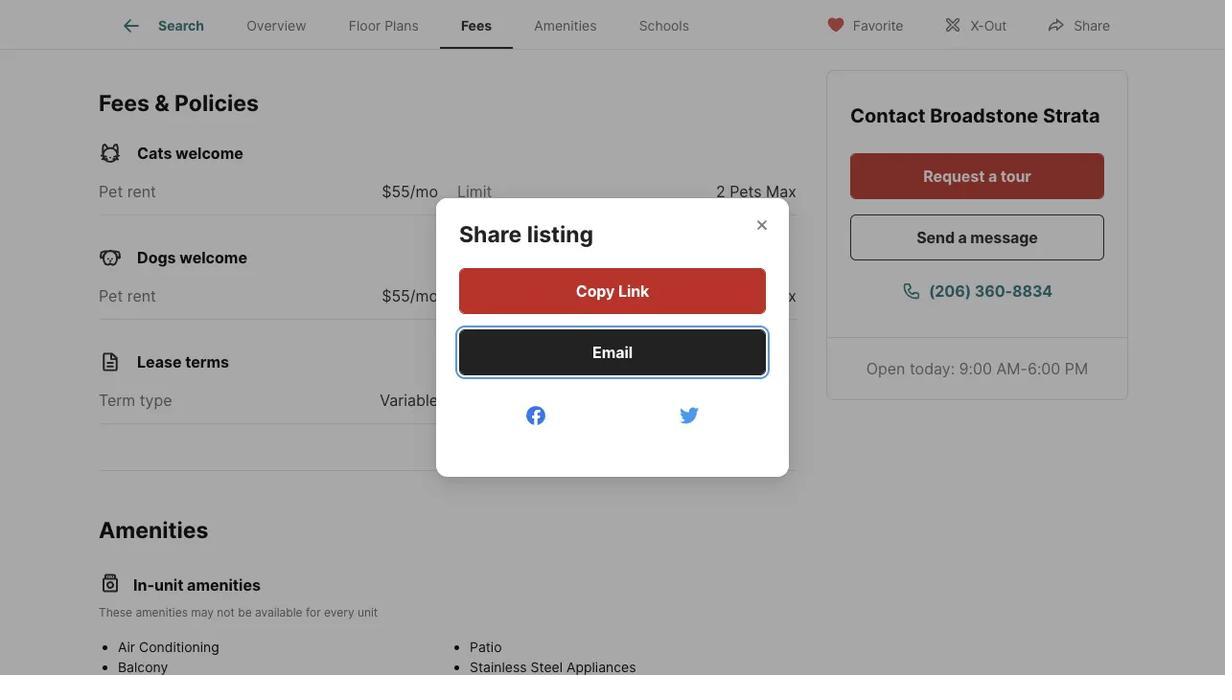 Task type: vqa. For each thing, say whether or not it's contained in the screenshot.
Share listing dialog
yes



Task type: locate. For each thing, give the bounding box(es) containing it.
0 vertical spatial max
[[766, 182, 797, 202]]

1 vertical spatial pets
[[730, 287, 762, 306]]

pm
[[1065, 359, 1088, 378]]

limit for dogs welcome
[[457, 287, 492, 306]]

amenities right fees tab
[[534, 17, 597, 34]]

amenities down in-
[[136, 606, 188, 620]]

&
[[155, 90, 169, 116]]

share inside button
[[1074, 17, 1110, 33]]

pets
[[730, 182, 762, 202], [730, 287, 762, 306]]

$55/mo for dogs welcome
[[382, 287, 438, 306]]

contact
[[850, 104, 926, 127]]

1 horizontal spatial share
[[1074, 17, 1110, 33]]

2 max from the top
[[766, 287, 797, 306]]

share left listing
[[459, 221, 522, 248]]

1 pets from the top
[[730, 182, 762, 202]]

unit right every
[[358, 606, 378, 620]]

1 vertical spatial a
[[958, 227, 967, 246]]

max
[[766, 182, 797, 202], [766, 287, 797, 306]]

a for request
[[988, 166, 997, 185]]

2 pet rent from the top
[[99, 287, 156, 306]]

1 max from the top
[[766, 182, 797, 202]]

limit for cats welcome
[[457, 182, 492, 202]]

0 vertical spatial $55/mo
[[382, 182, 438, 202]]

email button
[[459, 330, 766, 376]]

$55/mo
[[382, 182, 438, 202], [382, 287, 438, 306]]

0 vertical spatial amenities
[[187, 576, 261, 595]]

pet rent
[[99, 182, 156, 202], [99, 287, 156, 306]]

(206) 360-8834
[[929, 281, 1053, 300]]

fees right plans
[[461, 17, 492, 34]]

2 limit from the top
[[457, 287, 492, 306]]

rent for dogs welcome
[[127, 287, 156, 306]]

fees left &
[[99, 90, 150, 116]]

0 horizontal spatial fees
[[99, 90, 150, 116]]

tab list
[[99, 0, 726, 49]]

these
[[99, 606, 132, 620]]

0 vertical spatial pet
[[99, 182, 123, 202]]

schools
[[639, 17, 689, 34]]

1 vertical spatial pet rent
[[99, 287, 156, 306]]

1 vertical spatial max
[[766, 287, 797, 306]]

1 horizontal spatial unit
[[358, 606, 378, 620]]

term type
[[99, 391, 172, 411]]

a inside request a tour 'button'
[[988, 166, 997, 185]]

2 pets from the top
[[730, 287, 762, 306]]

air conditioning
[[118, 639, 219, 656]]

max for dogs welcome
[[766, 287, 797, 306]]

welcome right 'dogs'
[[180, 249, 247, 268]]

1 rent from the top
[[127, 182, 156, 202]]

1 vertical spatial rent
[[127, 287, 156, 306]]

copy
[[576, 282, 615, 301]]

limit
[[457, 182, 492, 202], [457, 287, 492, 306]]

0 horizontal spatial amenities
[[99, 518, 208, 545]]

share for share listing
[[459, 221, 522, 248]]

rent
[[127, 182, 156, 202], [127, 287, 156, 306]]

schools tab
[[618, 3, 710, 49]]

0 vertical spatial limit
[[457, 182, 492, 202]]

0 vertical spatial 2
[[716, 182, 725, 202]]

unit
[[154, 576, 183, 595], [358, 606, 378, 620]]

these amenities may not be available for every unit
[[99, 606, 378, 620]]

share listing element
[[459, 198, 617, 249]]

plans
[[385, 17, 419, 34]]

0 vertical spatial pet rent
[[99, 182, 156, 202]]

max for cats welcome
[[766, 182, 797, 202]]

share up strata
[[1074, 17, 1110, 33]]

1 pet rent from the top
[[99, 182, 156, 202]]

2 pets max
[[716, 182, 797, 202], [716, 287, 797, 306]]

limit up share listing
[[457, 182, 492, 202]]

1 2 pets max from the top
[[716, 182, 797, 202]]

welcome for cats welcome
[[176, 144, 243, 163]]

amenities
[[534, 17, 597, 34], [99, 518, 208, 545]]

policies
[[175, 90, 259, 116]]

1 vertical spatial amenities
[[99, 518, 208, 545]]

0 vertical spatial unit
[[154, 576, 183, 595]]

rent down cats
[[127, 182, 156, 202]]

unit up air conditioning
[[154, 576, 183, 595]]

a right send
[[958, 227, 967, 246]]

welcome
[[176, 144, 243, 163], [180, 249, 247, 268]]

$55/mo for cats welcome
[[382, 182, 438, 202]]

amenities up not
[[187, 576, 261, 595]]

2
[[716, 182, 725, 202], [716, 287, 725, 306]]

patio
[[470, 639, 502, 656]]

a left tour
[[988, 166, 997, 185]]

amenities up in-
[[99, 518, 208, 545]]

2 $55/mo from the top
[[382, 287, 438, 306]]

pets for dogs welcome
[[730, 287, 762, 306]]

1 vertical spatial welcome
[[180, 249, 247, 268]]

fees inside tab
[[461, 17, 492, 34]]

tab list containing search
[[99, 0, 726, 49]]

pet
[[99, 182, 123, 202], [99, 287, 123, 306]]

1 vertical spatial share
[[459, 221, 522, 248]]

1 vertical spatial fees
[[99, 90, 150, 116]]

0 horizontal spatial unit
[[154, 576, 183, 595]]

0 vertical spatial share
[[1074, 17, 1110, 33]]

2 2 pets max from the top
[[716, 287, 797, 306]]

a
[[988, 166, 997, 185], [958, 227, 967, 246]]

fees tab
[[440, 3, 513, 49]]

0 vertical spatial welcome
[[176, 144, 243, 163]]

variable
[[380, 391, 438, 411]]

2 2 from the top
[[716, 287, 725, 306]]

1 vertical spatial pet
[[99, 287, 123, 306]]

dogs welcome
[[137, 249, 247, 268]]

0 horizontal spatial share
[[459, 221, 522, 248]]

share inside dialog
[[459, 221, 522, 248]]

2 for dogs welcome
[[716, 287, 725, 306]]

1 vertical spatial 2
[[716, 287, 725, 306]]

welcome down "policies"
[[176, 144, 243, 163]]

out
[[984, 17, 1007, 33]]

0 vertical spatial a
[[988, 166, 997, 185]]

0 vertical spatial 2 pets max
[[716, 182, 797, 202]]

1 limit from the top
[[457, 182, 492, 202]]

1 horizontal spatial amenities
[[534, 17, 597, 34]]

6:00
[[1028, 359, 1061, 378]]

cats welcome
[[137, 144, 243, 163]]

every
[[324, 606, 354, 620]]

0 vertical spatial amenities
[[534, 17, 597, 34]]

a for send
[[958, 227, 967, 246]]

1 vertical spatial unit
[[358, 606, 378, 620]]

share
[[1074, 17, 1110, 33], [459, 221, 522, 248]]

term
[[99, 391, 135, 411]]

message
[[971, 227, 1038, 246]]

floor plans tab
[[328, 3, 440, 49]]

pet rent down 'dogs'
[[99, 287, 156, 306]]

search
[[158, 17, 204, 34]]

2 pet from the top
[[99, 287, 123, 306]]

amenities
[[187, 576, 261, 595], [136, 606, 188, 620]]

1 horizontal spatial a
[[988, 166, 997, 185]]

1 $55/mo from the top
[[382, 182, 438, 202]]

1 2 from the top
[[716, 182, 725, 202]]

0 horizontal spatial a
[[958, 227, 967, 246]]

1 vertical spatial limit
[[457, 287, 492, 306]]

fees
[[461, 17, 492, 34], [99, 90, 150, 116]]

0 vertical spatial fees
[[461, 17, 492, 34]]

a inside send a message "button"
[[958, 227, 967, 246]]

limit down share listing
[[457, 287, 492, 306]]

fees & policies
[[99, 90, 259, 116]]

1 vertical spatial $55/mo
[[382, 287, 438, 306]]

amenities tab
[[513, 3, 618, 49]]

favorite
[[853, 17, 903, 33]]

0 vertical spatial rent
[[127, 182, 156, 202]]

8834
[[1012, 281, 1053, 300]]

overview tab
[[225, 3, 328, 49]]

conditioning
[[139, 639, 219, 656]]

1 pet from the top
[[99, 182, 123, 202]]

pet rent down cats
[[99, 182, 156, 202]]

rent down 'dogs'
[[127, 287, 156, 306]]

share listing dialog
[[436, 198, 789, 477]]

pet for dogs welcome
[[99, 287, 123, 306]]

2 rent from the top
[[127, 287, 156, 306]]

amenities inside tab
[[534, 17, 597, 34]]

favorite button
[[810, 4, 920, 44]]

0 vertical spatial pets
[[730, 182, 762, 202]]

1 horizontal spatial fees
[[461, 17, 492, 34]]

1 vertical spatial 2 pets max
[[716, 287, 797, 306]]

open
[[866, 359, 905, 378]]



Task type: describe. For each thing, give the bounding box(es) containing it.
broadstone
[[930, 104, 1039, 127]]

floor
[[349, 17, 381, 34]]

email
[[593, 343, 633, 362]]

(206) 360-8834 link
[[850, 267, 1104, 313]]

search link
[[120, 14, 204, 37]]

lease terms
[[137, 353, 229, 372]]

send a message
[[917, 227, 1038, 246]]

in-unit amenities
[[133, 576, 261, 595]]

am-
[[997, 359, 1028, 378]]

rent for cats welcome
[[127, 182, 156, 202]]

share button
[[1031, 4, 1126, 44]]

floor plans
[[349, 17, 419, 34]]

2 pets max for dogs welcome
[[716, 287, 797, 306]]

2 pets max for cats welcome
[[716, 182, 797, 202]]

9:00
[[959, 359, 992, 378]]

tour
[[1001, 166, 1031, 185]]

360-
[[975, 281, 1012, 300]]

x-
[[971, 17, 984, 33]]

terms
[[185, 353, 229, 372]]

1 vertical spatial amenities
[[136, 606, 188, 620]]

copy link button
[[459, 268, 766, 314]]

send a message button
[[850, 214, 1104, 260]]

cats
[[137, 144, 172, 163]]

pet rent for dogs welcome
[[99, 287, 156, 306]]

share listing
[[459, 221, 594, 248]]

air
[[118, 639, 135, 656]]

welcome for dogs welcome
[[180, 249, 247, 268]]

copy link
[[576, 282, 649, 301]]

type
[[140, 391, 172, 411]]

pet rent for cats welcome
[[99, 182, 156, 202]]

today:
[[910, 359, 955, 378]]

(206) 360-8834 button
[[850, 267, 1104, 313]]

listing
[[527, 221, 594, 248]]

link
[[618, 282, 649, 301]]

request a tour
[[923, 166, 1031, 185]]

request
[[923, 166, 985, 185]]

lease
[[137, 353, 182, 372]]

x-out button
[[927, 4, 1023, 44]]

dogs
[[137, 249, 176, 268]]

in-
[[133, 576, 154, 595]]

share for share
[[1074, 17, 1110, 33]]

not
[[217, 606, 235, 620]]

contact broadstone strata
[[850, 104, 1100, 127]]

pet for cats welcome
[[99, 182, 123, 202]]

send
[[917, 227, 955, 246]]

request a tour button
[[850, 152, 1104, 198]]

open today: 9:00 am-6:00 pm
[[866, 359, 1088, 378]]

fees for fees
[[461, 17, 492, 34]]

for
[[306, 606, 321, 620]]

be
[[238, 606, 252, 620]]

overview
[[247, 17, 306, 34]]

pets for cats welcome
[[730, 182, 762, 202]]

may
[[191, 606, 214, 620]]

strata
[[1043, 104, 1100, 127]]

fees for fees & policies
[[99, 90, 150, 116]]

x-out
[[971, 17, 1007, 33]]

(206)
[[929, 281, 971, 300]]

2 for cats welcome
[[716, 182, 725, 202]]

available
[[255, 606, 303, 620]]



